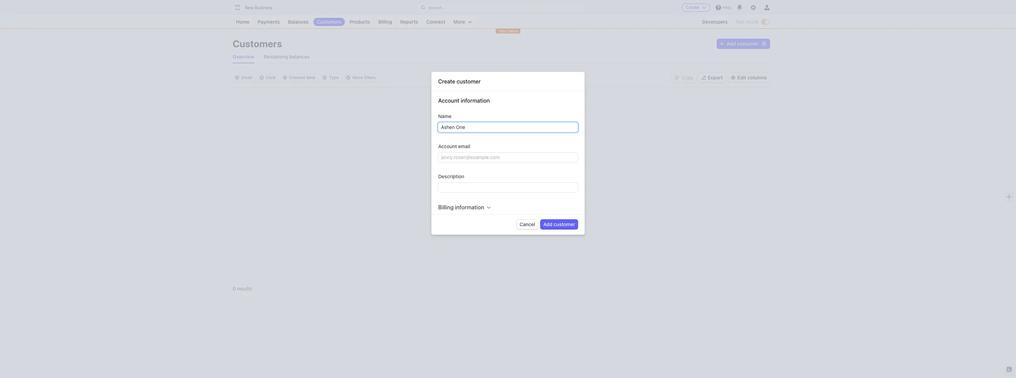 Task type: locate. For each thing, give the bounding box(es) containing it.
test right a
[[457, 214, 465, 220]]

more right the connect
[[454, 19, 465, 25]]

new business button
[[233, 3, 279, 12]]

0 vertical spatial add customer
[[727, 41, 759, 47]]

0 horizontal spatial create
[[438, 78, 455, 84]]

bill
[[433, 182, 439, 188]]

customer
[[737, 41, 759, 47], [457, 78, 481, 84], [492, 172, 523, 179], [467, 214, 488, 220], [554, 221, 575, 227]]

create button
[[682, 3, 710, 12]]

new business
[[245, 5, 273, 10]]

balances link
[[285, 18, 312, 26]]

1 or from the left
[[494, 182, 498, 188]]

1 horizontal spatial test
[[478, 172, 491, 179]]

1 vertical spatial create
[[438, 78, 455, 84]]

1 vertical spatial add customer
[[543, 221, 575, 227]]

billing left reports
[[378, 19, 392, 25]]

1 horizontal spatial more
[[454, 19, 465, 25]]

1 horizontal spatial or
[[541, 182, 546, 188]]

more right add more filters icon
[[353, 75, 363, 80]]

or right the invoices,
[[541, 182, 546, 188]]

results
[[237, 286, 252, 292]]

account for account email
[[438, 143, 457, 149]]

create inside button
[[686, 5, 699, 10]]

add customer right cancel
[[543, 221, 575, 227]]

0 vertical spatial svg image
[[720, 42, 724, 46]]

export button
[[699, 73, 726, 82]]

test up one-
[[478, 172, 491, 179]]

billing down learn more "link"
[[438, 204, 454, 210]]

0 horizontal spatial add customer
[[543, 221, 575, 227]]

customer inside button
[[554, 221, 575, 227]]

connect
[[426, 19, 445, 25]]

account up name
[[438, 97, 459, 104]]

created
[[289, 75, 305, 80]]

0 horizontal spatial or
[[494, 182, 498, 188]]

information
[[461, 97, 490, 104], [455, 204, 484, 210]]

test
[[478, 172, 491, 179], [457, 214, 465, 220]]

more for more
[[454, 19, 465, 25]]

remaining
[[264, 54, 288, 60]]

search…
[[428, 5, 446, 10]]

billing link
[[375, 18, 396, 26]]

customers left products
[[317, 19, 341, 25]]

0 vertical spatial test
[[478, 172, 491, 179]]

data
[[508, 29, 518, 33]]

1 vertical spatial billing
[[438, 204, 454, 210]]

test inside "add your first test customer bill customers with one-off or recurring invoices, or subscriptions. learn more"
[[478, 172, 491, 179]]

0 vertical spatial more
[[454, 19, 465, 25]]

with
[[465, 182, 474, 188]]

help
[[723, 5, 732, 10]]

1 vertical spatial svg image
[[436, 215, 440, 219]]

information up add a test customer
[[455, 204, 484, 210]]

learn
[[433, 197, 446, 203]]

more filters
[[353, 75, 376, 80]]

customers up overview
[[233, 38, 282, 49]]

add right cancel
[[543, 221, 553, 227]]

0 vertical spatial customers
[[317, 19, 341, 25]]

tab list
[[233, 51, 770, 63]]

billing
[[378, 19, 392, 25], [438, 204, 454, 210]]

or right "off"
[[494, 182, 498, 188]]

1 vertical spatial customers
[[233, 38, 282, 49]]

1 horizontal spatial create
[[686, 5, 699, 10]]

0 horizontal spatial svg image
[[436, 215, 440, 219]]

create up account information
[[438, 78, 455, 84]]

test inside add a test customer button
[[457, 214, 465, 220]]

recurring
[[499, 182, 520, 188]]

remaining balances link
[[264, 51, 310, 63]]

1 horizontal spatial add customer
[[727, 41, 759, 47]]

more for more filters
[[353, 75, 363, 80]]

create
[[686, 5, 699, 10], [438, 78, 455, 84]]

0 vertical spatial create
[[686, 5, 699, 10]]

1 vertical spatial information
[[455, 204, 484, 210]]

home link
[[233, 18, 253, 26]]

developers link
[[699, 18, 731, 26]]

add your first test customer bill customers with one-off or recurring invoices, or subscriptions. learn more
[[433, 172, 546, 203]]

1 vertical spatial account
[[438, 143, 457, 149]]

learn more link
[[433, 197, 464, 204]]

svg image left a
[[436, 215, 440, 219]]

account left email
[[438, 143, 457, 149]]

svg image down developers "link"
[[720, 42, 724, 46]]

0 horizontal spatial more
[[353, 75, 363, 80]]

edit columns
[[737, 75, 767, 80]]

add customer
[[727, 41, 759, 47], [543, 221, 575, 227]]

information down create customer
[[461, 97, 490, 104]]

reports
[[400, 19, 418, 25]]

balances
[[289, 54, 310, 60]]

more
[[454, 19, 465, 25], [353, 75, 363, 80]]

billing for billing information
[[438, 204, 454, 210]]

1 account from the top
[[438, 97, 459, 104]]

customer inside "add your first test customer bill customers with one-off or recurring invoices, or subscriptions. learn more"
[[492, 172, 523, 179]]

1 horizontal spatial billing
[[438, 204, 454, 210]]

add inside "add your first test customer bill customers with one-off or recurring invoices, or subscriptions. learn more"
[[433, 172, 446, 179]]

Name text field
[[438, 122, 578, 132]]

0 vertical spatial information
[[461, 97, 490, 104]]

customers link
[[313, 18, 345, 26]]

created date
[[289, 75, 315, 80]]

account for account information
[[438, 97, 459, 104]]

more
[[447, 197, 458, 203]]

edit columns button
[[729, 73, 770, 82]]

products link
[[346, 18, 374, 26]]

customers
[[317, 19, 341, 25], [233, 38, 282, 49]]

help button
[[713, 2, 734, 13]]

add left a
[[442, 214, 452, 220]]

svg image
[[720, 42, 724, 46], [436, 215, 440, 219]]

1 horizontal spatial customers
[[317, 19, 341, 25]]

create up developers "link"
[[686, 5, 699, 10]]

add up bill
[[433, 172, 446, 179]]

0 results
[[233, 286, 252, 292]]

or
[[494, 182, 498, 188], [541, 182, 546, 188]]

name
[[438, 113, 452, 119]]

0 vertical spatial account
[[438, 97, 459, 104]]

billing information
[[438, 204, 484, 210]]

1 vertical spatial test
[[457, 214, 465, 220]]

0 horizontal spatial billing
[[378, 19, 392, 25]]

0 horizontal spatial test
[[457, 214, 465, 220]]

mode
[[746, 19, 759, 25]]

account
[[438, 97, 459, 104], [438, 143, 457, 149]]

toolbar
[[233, 74, 379, 82]]

0 vertical spatial billing
[[378, 19, 392, 25]]

2 or from the left
[[541, 182, 546, 188]]

add type image
[[323, 76, 327, 80]]

1 vertical spatial more
[[353, 75, 363, 80]]

add customer left n at the right
[[727, 41, 759, 47]]

account information
[[438, 97, 490, 104]]

2 account from the top
[[438, 143, 457, 149]]

test
[[498, 29, 508, 33]]

type
[[329, 75, 339, 80]]

more inside more "button"
[[454, 19, 465, 25]]

description
[[438, 173, 464, 179]]

add
[[727, 41, 736, 47], [433, 172, 446, 179], [442, 214, 452, 220], [543, 221, 553, 227]]



Task type: describe. For each thing, give the bounding box(es) containing it.
0
[[233, 286, 236, 292]]

information for billing information
[[455, 204, 484, 210]]

products
[[350, 19, 370, 25]]

Description text field
[[438, 183, 578, 192]]

a
[[453, 214, 455, 220]]

export
[[708, 75, 723, 80]]

Account email email field
[[438, 152, 578, 162]]

home
[[236, 19, 249, 25]]

add email image
[[235, 76, 239, 80]]

columns
[[748, 75, 767, 80]]

information for account information
[[461, 97, 490, 104]]

add down test
[[727, 41, 736, 47]]

add created date image
[[283, 76, 287, 80]]

card
[[266, 75, 275, 80]]

add inside button
[[442, 214, 452, 220]]

balances
[[288, 19, 309, 25]]

add inside button
[[543, 221, 553, 227]]

business
[[255, 5, 273, 10]]

first
[[463, 172, 477, 179]]

customer inside button
[[467, 214, 488, 220]]

svg image
[[675, 76, 679, 80]]

cancel
[[520, 221, 535, 227]]

billing for billing
[[378, 19, 392, 25]]

Search… search field
[[417, 3, 585, 12]]

remaining balances
[[264, 54, 310, 60]]

add customer button
[[541, 220, 578, 229]]

more button
[[450, 18, 476, 26]]

copy
[[682, 75, 694, 80]]

svg image inside add a test customer button
[[436, 215, 440, 219]]

copy button
[[672, 73, 696, 82]]

create for create customer
[[438, 78, 455, 84]]

test
[[735, 19, 745, 25]]

connect link
[[423, 18, 449, 26]]

cancel button
[[517, 220, 538, 229]]

subscriptions.
[[433, 189, 464, 195]]

n
[[763, 41, 766, 46]]

invoices,
[[521, 182, 540, 188]]

email
[[458, 143, 470, 149]]

account email
[[438, 143, 470, 149]]

create for create
[[686, 5, 699, 10]]

new
[[245, 5, 254, 10]]

add card image
[[260, 76, 264, 80]]

1 horizontal spatial svg image
[[720, 42, 724, 46]]

overview link
[[233, 51, 254, 63]]

edit
[[737, 75, 746, 80]]

add a test customer button
[[433, 212, 491, 222]]

add customer inside button
[[543, 221, 575, 227]]

test mode
[[735, 19, 759, 25]]

payments link
[[254, 18, 283, 26]]

customers
[[441, 182, 464, 188]]

off
[[486, 182, 492, 188]]

overview
[[233, 54, 254, 60]]

payments
[[258, 19, 280, 25]]

toolbar containing email
[[233, 74, 379, 82]]

your
[[447, 172, 462, 179]]

add a test customer
[[442, 214, 488, 220]]

one-
[[476, 182, 486, 188]]

tab list containing overview
[[233, 51, 770, 63]]

developers
[[702, 19, 728, 25]]

reports link
[[397, 18, 422, 26]]

0 horizontal spatial customers
[[233, 38, 282, 49]]

email
[[241, 75, 252, 80]]

date
[[306, 75, 315, 80]]

create customer
[[438, 78, 481, 84]]

add more filters image
[[346, 76, 351, 80]]

filters
[[364, 75, 376, 80]]

test data
[[498, 29, 518, 33]]



Task type: vqa. For each thing, say whether or not it's contained in the screenshot.
Account email
yes



